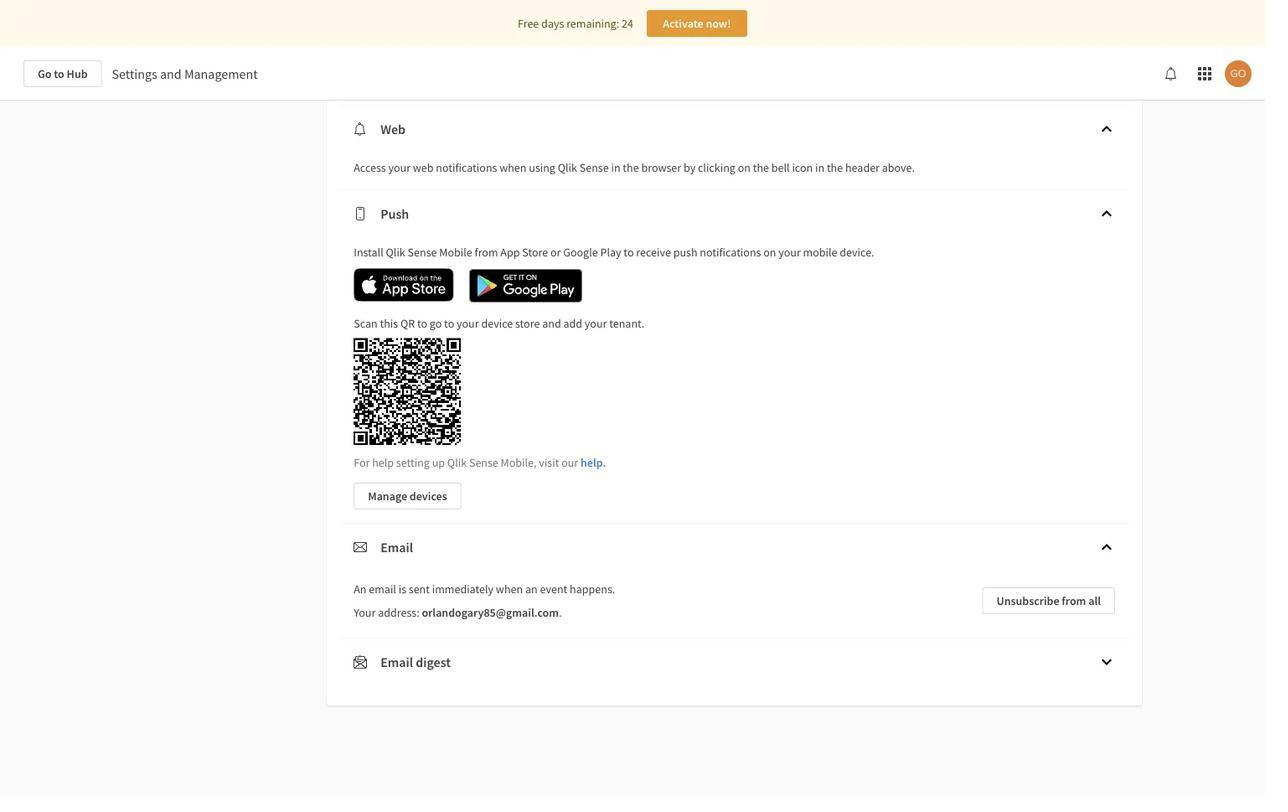 Task type: describe. For each thing, give the bounding box(es) containing it.
when inside 'an email is sent immediately when an event happens. your address: orlandogary85@gmail.com .'
[[496, 582, 523, 597]]

google
[[564, 245, 598, 260]]

0 horizontal spatial on
[[738, 160, 751, 175]]

from inside button
[[1062, 593, 1087, 609]]

0 vertical spatial notifications
[[436, 160, 497, 175]]

remaining:
[[567, 16, 620, 31]]

help.
[[581, 455, 606, 470]]

immediately
[[432, 582, 494, 597]]

your
[[354, 605, 376, 620]]

access
[[354, 160, 386, 175]]

email button
[[340, 524, 1129, 571]]

2 in from the left
[[816, 160, 825, 175]]

activate now! link
[[647, 10, 748, 37]]

devices
[[410, 489, 447, 504]]

manage devices
[[368, 489, 447, 504]]

to right play on the top of page
[[624, 245, 634, 260]]

activate
[[663, 16, 704, 31]]

push
[[381, 205, 409, 222]]

1 the from the left
[[623, 160, 639, 175]]

visit
[[539, 455, 559, 470]]

unsubscribe from all
[[997, 593, 1101, 609]]

settings
[[112, 65, 157, 82]]

1 vertical spatial qlik
[[386, 245, 406, 260]]

all
[[1089, 593, 1101, 609]]

or
[[551, 245, 561, 260]]

play
[[601, 245, 622, 260]]

management
[[184, 65, 258, 82]]

your right add
[[585, 316, 607, 331]]

email for email
[[381, 539, 413, 556]]

your left 'web'
[[388, 160, 411, 175]]

to right the go
[[444, 316, 455, 331]]

web
[[381, 121, 406, 137]]

main content containing web
[[0, 0, 1266, 796]]

email
[[369, 582, 396, 597]]

digest
[[416, 654, 451, 671]]

0 horizontal spatial and
[[160, 65, 182, 82]]

icon
[[792, 160, 813, 175]]

and inside main content
[[542, 316, 561, 331]]

manage
[[368, 489, 407, 504]]

unsubscribe from all button
[[983, 588, 1116, 614]]

device
[[481, 316, 513, 331]]

free
[[518, 16, 539, 31]]

go
[[430, 316, 442, 331]]

for help setting up qlik sense mobile, visit our help.
[[354, 455, 606, 470]]

1 vertical spatial on
[[764, 245, 777, 260]]

your left device on the left top of page
[[457, 316, 479, 331]]

0 vertical spatial qlik
[[558, 160, 578, 175]]

email digest button
[[340, 639, 1129, 686]]

get qlik sense mobile saas on the google play store. image
[[461, 261, 591, 311]]

using
[[529, 160, 556, 175]]

an
[[354, 582, 367, 597]]

1 vertical spatial notifications
[[700, 245, 761, 260]]

to left the go
[[417, 316, 428, 331]]

an
[[526, 582, 538, 597]]

device.
[[840, 245, 875, 260]]

download qlik sense mobile saas from the apple app store image
[[354, 268, 454, 302]]



Task type: locate. For each thing, give the bounding box(es) containing it.
1 horizontal spatial qlik
[[447, 455, 467, 470]]

main content
[[0, 0, 1266, 796]]

our
[[562, 455, 579, 470]]

qlik right using
[[558, 160, 578, 175]]

sense left the mobile
[[408, 245, 437, 260]]

0 horizontal spatial in
[[611, 160, 621, 175]]

install qlik sense mobile from app store or google play to receive push notifications on your mobile device.
[[354, 245, 875, 260]]

unsubscribe
[[997, 593, 1060, 609]]

browser
[[642, 160, 682, 175]]

1 in from the left
[[611, 160, 621, 175]]

sent
[[409, 582, 430, 597]]

notifications
[[436, 160, 497, 175], [700, 245, 761, 260]]

from
[[475, 245, 498, 260], [1062, 593, 1087, 609]]

2 horizontal spatial qlik
[[558, 160, 578, 175]]

1 horizontal spatial and
[[542, 316, 561, 331]]

push
[[674, 245, 698, 260]]

receive
[[636, 245, 671, 260]]

1 vertical spatial and
[[542, 316, 561, 331]]

1 vertical spatial from
[[1062, 593, 1087, 609]]

bell
[[772, 160, 790, 175]]

on left mobile
[[764, 245, 777, 260]]

notifications down push dropdown button
[[700, 245, 761, 260]]

hub
[[67, 66, 88, 81]]

the left header
[[827, 160, 843, 175]]

2 horizontal spatial the
[[827, 160, 843, 175]]

2 vertical spatial sense
[[469, 455, 499, 470]]

gary orlando image
[[1226, 60, 1252, 87]]

sense
[[580, 160, 609, 175], [408, 245, 437, 260], [469, 455, 499, 470]]

store
[[522, 245, 548, 260]]

1 horizontal spatial sense
[[469, 455, 499, 470]]

to right go
[[54, 66, 64, 81]]

0 horizontal spatial the
[[623, 160, 639, 175]]

1 vertical spatial when
[[496, 582, 523, 597]]

clicking
[[698, 160, 736, 175]]

and right settings
[[160, 65, 182, 82]]

setting
[[396, 455, 430, 470]]

address:
[[378, 605, 420, 620]]

in right icon
[[816, 160, 825, 175]]

your left mobile
[[779, 245, 801, 260]]

1 vertical spatial sense
[[408, 245, 437, 260]]

when
[[500, 160, 527, 175], [496, 582, 523, 597]]

qr
[[401, 316, 415, 331]]

0 vertical spatial on
[[738, 160, 751, 175]]

mobile
[[439, 245, 473, 260]]

your
[[388, 160, 411, 175], [779, 245, 801, 260], [457, 316, 479, 331], [585, 316, 607, 331]]

notifications right 'web'
[[436, 160, 497, 175]]

an email is sent immediately when an event happens. your address: orlandogary85@gmail.com .
[[354, 582, 615, 620]]

1 horizontal spatial on
[[764, 245, 777, 260]]

tenant.
[[610, 316, 645, 331]]

2 horizontal spatial sense
[[580, 160, 609, 175]]

event
[[540, 582, 568, 597]]

when left an
[[496, 582, 523, 597]]

0 vertical spatial and
[[160, 65, 182, 82]]

sense right using
[[580, 160, 609, 175]]

activate now!
[[663, 16, 732, 31]]

go
[[38, 66, 52, 81]]

0 horizontal spatial notifications
[[436, 160, 497, 175]]

qlik right up
[[447, 455, 467, 470]]

header
[[846, 160, 880, 175]]

1 horizontal spatial in
[[816, 160, 825, 175]]

store
[[516, 316, 540, 331]]

email
[[381, 539, 413, 556], [381, 654, 413, 671]]

the
[[623, 160, 639, 175], [753, 160, 769, 175], [827, 160, 843, 175]]

1 horizontal spatial from
[[1062, 593, 1087, 609]]

now!
[[706, 16, 732, 31]]

go to hub link
[[23, 60, 102, 87]]

on
[[738, 160, 751, 175], [764, 245, 777, 260]]

go to hub
[[38, 66, 88, 81]]

app
[[501, 245, 520, 260]]

help
[[372, 455, 394, 470]]

0 vertical spatial sense
[[580, 160, 609, 175]]

access your web notifications when using qlik sense in the browser by clicking on the bell icon in the header above.
[[354, 160, 915, 175]]

help. link
[[581, 455, 606, 470]]

0 vertical spatial when
[[500, 160, 527, 175]]

0 horizontal spatial qlik
[[386, 245, 406, 260]]

free days remaining: 24
[[518, 16, 634, 31]]

web button
[[340, 106, 1129, 153]]

from left app on the left top of the page
[[475, 245, 498, 260]]

email for email digest
[[381, 654, 413, 671]]

1 horizontal spatial the
[[753, 160, 769, 175]]

to
[[54, 66, 64, 81], [624, 245, 634, 260], [417, 316, 428, 331], [444, 316, 455, 331]]

0 horizontal spatial from
[[475, 245, 498, 260]]

1 email from the top
[[381, 539, 413, 556]]

sense left mobile,
[[469, 455, 499, 470]]

1 horizontal spatial notifications
[[700, 245, 761, 260]]

and left add
[[542, 316, 561, 331]]

2 vertical spatial qlik
[[447, 455, 467, 470]]

mobile,
[[501, 455, 537, 470]]

up
[[432, 455, 445, 470]]

0 horizontal spatial sense
[[408, 245, 437, 260]]

is
[[399, 582, 407, 597]]

happens.
[[570, 582, 615, 597]]

install
[[354, 245, 384, 260]]

push button
[[340, 190, 1129, 237]]

to inside 'go to hub' link
[[54, 66, 64, 81]]

the left browser
[[623, 160, 639, 175]]

above.
[[882, 160, 915, 175]]

for
[[354, 455, 370, 470]]

settings and management
[[112, 65, 258, 82]]

2 email from the top
[[381, 654, 413, 671]]

scan
[[354, 316, 378, 331]]

add
[[564, 316, 583, 331]]

the left bell
[[753, 160, 769, 175]]

manage devices button
[[354, 483, 462, 510]]

1 vertical spatial email
[[381, 654, 413, 671]]

qlik
[[558, 160, 578, 175], [386, 245, 406, 260], [447, 455, 467, 470]]

2 the from the left
[[753, 160, 769, 175]]

email left 'digest'
[[381, 654, 413, 671]]

email up is
[[381, 539, 413, 556]]

.
[[559, 605, 562, 620]]

0 vertical spatial from
[[475, 245, 498, 260]]

email digest
[[381, 654, 451, 671]]

when left using
[[500, 160, 527, 175]]

days
[[542, 16, 564, 31]]

0 vertical spatial email
[[381, 539, 413, 556]]

in
[[611, 160, 621, 175], [816, 160, 825, 175]]

this
[[380, 316, 398, 331]]

24
[[622, 16, 634, 31]]

from left all on the right of page
[[1062, 593, 1087, 609]]

3 the from the left
[[827, 160, 843, 175]]

on right clicking
[[738, 160, 751, 175]]

by
[[684, 160, 696, 175]]

mobile
[[804, 245, 838, 260]]

and
[[160, 65, 182, 82], [542, 316, 561, 331]]

scan this qr to go to your device store and add your tenant.
[[354, 316, 645, 331]]

qlik right install at the left top of the page
[[386, 245, 406, 260]]

orlandogary85@gmail.com
[[422, 605, 559, 620]]

in left browser
[[611, 160, 621, 175]]

web
[[413, 160, 434, 175]]



Task type: vqa. For each thing, say whether or not it's contained in the screenshot.
Cloud to the top
no



